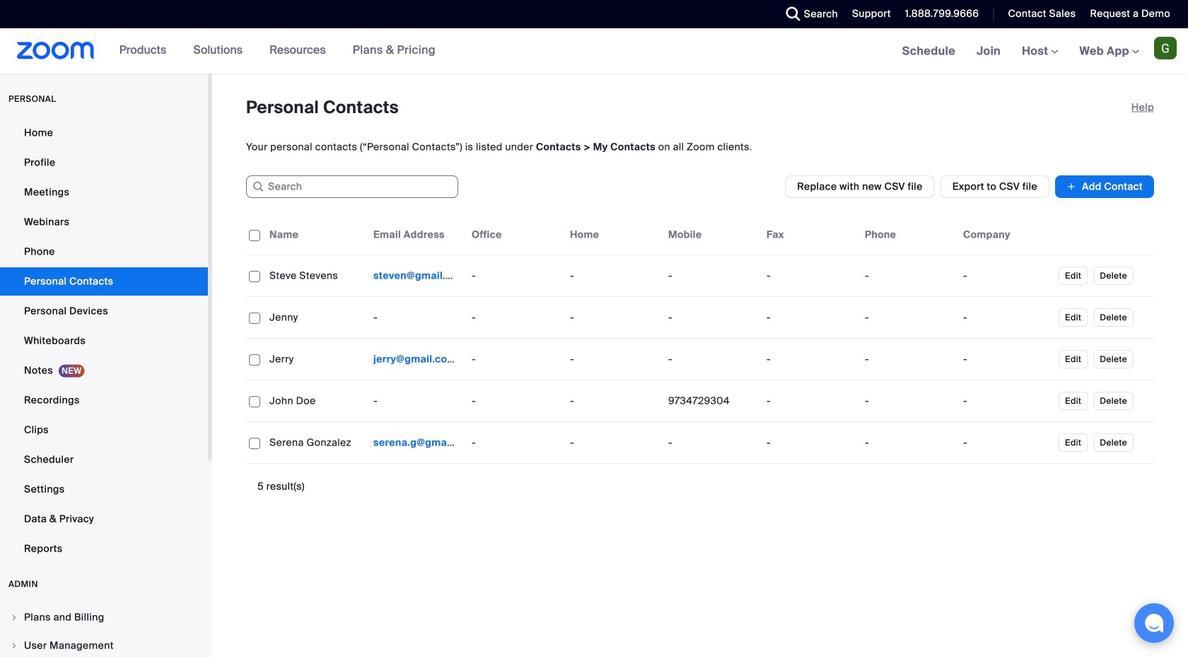 Task type: locate. For each thing, give the bounding box(es) containing it.
menu item
[[0, 604, 208, 631], [0, 632, 208, 657]]

1 vertical spatial right image
[[10, 642, 18, 650]]

right image for second menu item from the bottom
[[10, 613, 18, 622]]

2 right image from the top
[[10, 642, 18, 650]]

meetings navigation
[[892, 28, 1188, 75]]

2 menu item from the top
[[0, 632, 208, 657]]

personal menu menu
[[0, 119, 208, 565]]

banner
[[0, 28, 1188, 75]]

right image
[[10, 613, 18, 622], [10, 642, 18, 650]]

1 right image from the top
[[10, 613, 18, 622]]

cell
[[368, 262, 466, 290], [565, 262, 663, 290], [663, 262, 761, 290], [761, 262, 860, 290], [565, 303, 663, 332], [663, 303, 761, 332], [761, 303, 860, 332], [368, 345, 466, 374], [565, 345, 663, 374], [663, 345, 761, 374], [761, 345, 860, 374], [565, 387, 663, 415], [663, 387, 761, 415], [761, 387, 860, 415], [368, 429, 466, 457], [565, 429, 663, 457], [663, 429, 761, 457], [761, 429, 860, 457]]

product information navigation
[[95, 28, 446, 74]]

0 vertical spatial menu item
[[0, 604, 208, 631]]

Search Contacts Input text field
[[246, 175, 458, 198]]

0 vertical spatial right image
[[10, 613, 18, 622]]

application
[[246, 215, 1155, 464]]

open chat image
[[1145, 613, 1164, 633]]

1 vertical spatial menu item
[[0, 632, 208, 657]]



Task type: describe. For each thing, give the bounding box(es) containing it.
zoom logo image
[[17, 42, 95, 59]]

right image for 2nd menu item
[[10, 642, 18, 650]]

admin menu menu
[[0, 604, 208, 657]]

profile picture image
[[1155, 37, 1177, 59]]

add image
[[1067, 180, 1077, 194]]

1 menu item from the top
[[0, 604, 208, 631]]



Task type: vqa. For each thing, say whether or not it's contained in the screenshot.
Scheduler at the left bottom of the page
no



